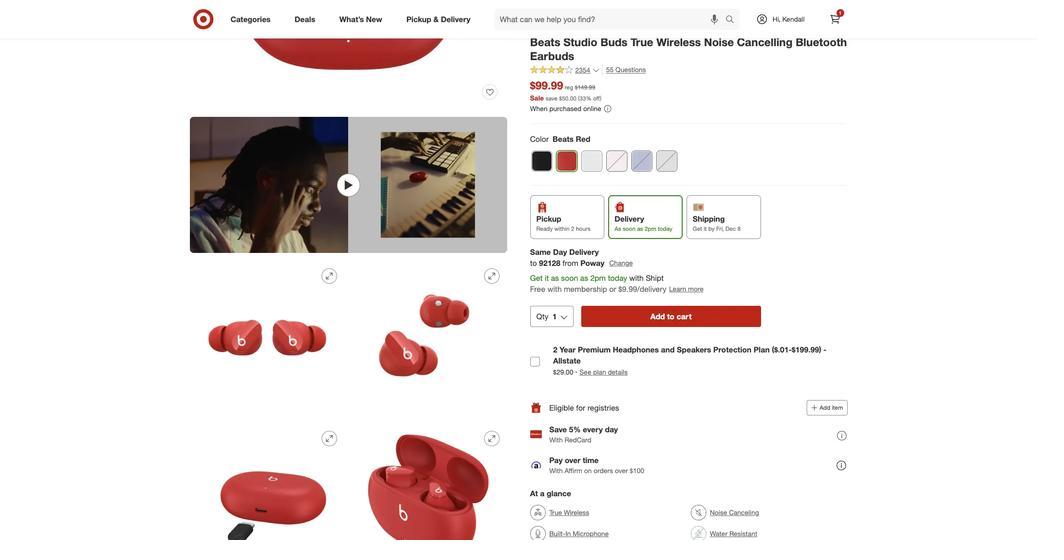 Task type: locate. For each thing, give the bounding box(es) containing it.
1 vertical spatial soon
[[561, 273, 578, 283]]

1 horizontal spatial it
[[704, 225, 707, 232]]

today inside get it as soon as 2pm today with shipt free with membership or $9.99/delivery learn more
[[608, 273, 627, 283]]

1 vertical spatial add
[[820, 404, 831, 411]]

online
[[583, 104, 602, 113]]

save
[[546, 95, 558, 102]]

poway
[[581, 258, 605, 268]]

categories
[[231, 14, 271, 24]]

2 inside 'pickup ready within 2 hours'
[[571, 225, 575, 232]]

2 left year
[[553, 345, 558, 355]]

noise canceling button
[[691, 502, 759, 523]]

see plan details button
[[580, 367, 628, 377]]

true inside button
[[549, 508, 562, 517]]

$199.99)
[[792, 345, 822, 355]]

0 horizontal spatial it
[[545, 273, 549, 283]]

studio
[[564, 35, 598, 49]]

1 vertical spatial over
[[615, 466, 628, 475]]

0 horizontal spatial true
[[549, 508, 562, 517]]

wireless inside shop all beats beats studio buds true wireless noise cancelling bluetooth earbuds
[[657, 35, 701, 49]]

within
[[555, 225, 570, 232]]

1 vertical spatial get
[[530, 273, 543, 283]]

1 horizontal spatial 2pm
[[645, 225, 656, 232]]

dec
[[726, 225, 736, 232]]

1 vertical spatial with
[[549, 466, 563, 475]]

2 horizontal spatial delivery
[[615, 214, 644, 224]]

0 vertical spatial over
[[565, 455, 581, 465]]

soon right as
[[623, 225, 636, 232]]

2 horizontal spatial as
[[637, 225, 643, 232]]

0 vertical spatial delivery
[[441, 14, 471, 24]]

over up the affirm
[[565, 455, 581, 465]]

delivery inside delivery as soon as 2pm today
[[615, 214, 644, 224]]

beats studio buds true wireless noise cancelling bluetooth earbuds, 4 of 23 image
[[352, 261, 507, 416]]

eligible for registries
[[549, 403, 619, 412]]

built-in microphone
[[549, 530, 609, 538]]

1 horizontal spatial 1
[[839, 10, 842, 16]]

2
[[571, 225, 575, 232], [553, 345, 558, 355]]

0 vertical spatial to
[[530, 258, 537, 268]]

true down glance on the right of the page
[[549, 508, 562, 517]]

deals
[[295, 14, 315, 24]]

qty 1
[[536, 312, 557, 321]]

33
[[580, 95, 586, 102]]

shop all beats beats studio buds true wireless noise cancelling bluetooth earbuds
[[530, 24, 847, 62]]

$
[[559, 95, 562, 102]]

0 vertical spatial 2pm
[[645, 225, 656, 232]]

when
[[530, 104, 548, 113]]

add left cart
[[651, 312, 665, 321]]

as
[[637, 225, 643, 232], [551, 273, 559, 283], [580, 273, 588, 283]]

1 vertical spatial with
[[548, 284, 562, 294]]

search
[[721, 15, 745, 25]]

delivery up as
[[615, 214, 644, 224]]

0 vertical spatial soon
[[623, 225, 636, 232]]

0 horizontal spatial get
[[530, 273, 543, 283]]

built-
[[549, 530, 566, 538]]

white image
[[582, 151, 602, 171]]

soon down from
[[561, 273, 578, 283]]

0 horizontal spatial soon
[[561, 273, 578, 283]]

allstate
[[553, 356, 581, 366]]

2354
[[575, 66, 590, 74]]

beats down all
[[530, 35, 561, 49]]

and
[[661, 345, 675, 355]]

add item
[[820, 404, 843, 411]]

pickup for &
[[406, 14, 431, 24]]

today
[[658, 225, 673, 232], [608, 273, 627, 283]]

true
[[631, 35, 653, 49], [549, 508, 562, 517]]

1 horizontal spatial today
[[658, 225, 673, 232]]

fri,
[[716, 225, 724, 232]]

change
[[609, 259, 633, 267]]

noise down search button
[[704, 35, 734, 49]]

&
[[434, 14, 439, 24]]

1 horizontal spatial 2
[[571, 225, 575, 232]]

1 horizontal spatial add
[[820, 404, 831, 411]]

add to cart
[[651, 312, 692, 321]]

add left item
[[820, 404, 831, 411]]

change button
[[609, 258, 633, 269]]

to down same
[[530, 258, 537, 268]]

1 horizontal spatial get
[[693, 225, 702, 232]]

0 vertical spatial with
[[630, 273, 644, 283]]

time
[[583, 455, 599, 465]]

noise up water resistant button
[[710, 508, 727, 517]]

built-in microphone button
[[530, 523, 609, 540]]

bluetooth
[[796, 35, 847, 49]]

1 vertical spatial today
[[608, 273, 627, 283]]

0 horizontal spatial 2
[[553, 345, 558, 355]]

pickup left &
[[406, 14, 431, 24]]

2 inside 2 year premium headphones and speakers protection plan ($.01-$199.99) - allstate $29.00 · see plan details
[[553, 345, 558, 355]]

0 horizontal spatial 1
[[553, 312, 557, 321]]

pickup inside 'pickup ready within 2 hours'
[[536, 214, 561, 224]]

0 vertical spatial 2
[[571, 225, 575, 232]]

1 vertical spatial 2
[[553, 345, 558, 355]]

water
[[710, 530, 728, 538]]

0 vertical spatial 1
[[839, 10, 842, 16]]

registries
[[588, 403, 619, 412]]

beats studio buds true wireless noise cancelling bluetooth earbuds, 2 of 23, play video image
[[190, 117, 507, 253]]

55
[[606, 66, 614, 74]]

55 questions link
[[602, 65, 646, 76]]

as up membership
[[580, 273, 588, 283]]

premium
[[578, 345, 611, 355]]

beats left red
[[553, 134, 574, 144]]

0 horizontal spatial wireless
[[564, 508, 589, 517]]

2pm down the "poway"
[[591, 273, 606, 283]]

1 horizontal spatial to
[[667, 312, 675, 321]]

it left the by
[[704, 225, 707, 232]]

1 horizontal spatial true
[[631, 35, 653, 49]]

0 vertical spatial get
[[693, 225, 702, 232]]

1 up bluetooth at the top right
[[839, 10, 842, 16]]

to left cart
[[667, 312, 675, 321]]

$99.99 reg $149.99 sale save $ 50.00 ( 33 % off )
[[530, 79, 602, 102]]

None checkbox
[[530, 357, 540, 367]]

it
[[704, 225, 707, 232], [545, 273, 549, 283]]

noise inside 'button'
[[710, 508, 727, 517]]

0 vertical spatial beats
[[557, 24, 574, 32]]

see
[[580, 368, 591, 376]]

1 horizontal spatial pickup
[[536, 214, 561, 224]]

pickup for ready
[[536, 214, 561, 224]]

2pm right as
[[645, 225, 656, 232]]

1 vertical spatial true
[[549, 508, 562, 517]]

new
[[366, 14, 382, 24]]

true inside shop all beats beats studio buds true wireless noise cancelling bluetooth earbuds
[[631, 35, 653, 49]]

1 vertical spatial beats
[[530, 35, 561, 49]]

delivery right &
[[441, 14, 471, 24]]

0 horizontal spatial today
[[608, 273, 627, 283]]

1 vertical spatial delivery
[[615, 214, 644, 224]]

with down pay
[[549, 466, 563, 475]]

0 vertical spatial today
[[658, 225, 673, 232]]

it up free
[[545, 273, 549, 283]]

noise inside shop all beats beats studio buds true wireless noise cancelling bluetooth earbuds
[[704, 35, 734, 49]]

add item button
[[807, 400, 848, 416]]

with right free
[[548, 284, 562, 294]]

with up $9.99/delivery
[[630, 273, 644, 283]]

to inside button
[[667, 312, 675, 321]]

1 vertical spatial to
[[667, 312, 675, 321]]

0 vertical spatial pickup
[[406, 14, 431, 24]]

membership
[[564, 284, 607, 294]]

affirm
[[565, 466, 582, 475]]

0 horizontal spatial with
[[548, 284, 562, 294]]

·
[[575, 367, 578, 377]]

1 horizontal spatial as
[[580, 273, 588, 283]]

0 horizontal spatial 2pm
[[591, 273, 606, 283]]

$149.99
[[575, 84, 595, 91]]

2 vertical spatial delivery
[[569, 247, 599, 257]]

a
[[540, 489, 545, 498]]

with down 'save'
[[549, 436, 563, 444]]

1 horizontal spatial wireless
[[657, 35, 701, 49]]

0 horizontal spatial pickup
[[406, 14, 431, 24]]

1 vertical spatial it
[[545, 273, 549, 283]]

pickup up ready
[[536, 214, 561, 224]]

$99.99
[[530, 79, 563, 92]]

what's new
[[339, 14, 382, 24]]

2 with from the top
[[549, 466, 563, 475]]

black image
[[532, 151, 552, 171]]

0 vertical spatial it
[[704, 225, 707, 232]]

delivery up the "from poway" at the right
[[569, 247, 599, 257]]

(
[[578, 95, 580, 102]]

get left the by
[[693, 225, 702, 232]]

at a glance
[[530, 489, 571, 498]]

2 vertical spatial beats
[[553, 134, 574, 144]]

shipt
[[646, 273, 664, 283]]

in
[[566, 530, 571, 538]]

from
[[563, 258, 579, 268]]

earbuds
[[530, 49, 574, 62]]

0 vertical spatial wireless
[[657, 35, 701, 49]]

1 vertical spatial 2pm
[[591, 273, 606, 283]]

5%
[[569, 425, 581, 434]]

add for add to cart
[[651, 312, 665, 321]]

as down 92128 in the right top of the page
[[551, 273, 559, 283]]

delivery
[[441, 14, 471, 24], [615, 214, 644, 224], [569, 247, 599, 257]]

canceling
[[729, 508, 759, 517]]

plan
[[754, 345, 770, 355]]

eligible
[[549, 403, 574, 412]]

with inside the save 5% every day with redcard
[[549, 436, 563, 444]]

get up free
[[530, 273, 543, 283]]

glance
[[547, 489, 571, 498]]

today left the by
[[658, 225, 673, 232]]

beats right all
[[557, 24, 574, 32]]

2pm
[[645, 225, 656, 232], [591, 273, 606, 283]]

$9.99/delivery
[[619, 284, 667, 294]]

1
[[839, 10, 842, 16], [553, 312, 557, 321]]

learn more button
[[669, 284, 704, 295]]

every
[[583, 425, 603, 434]]

1 horizontal spatial over
[[615, 466, 628, 475]]

0 vertical spatial true
[[631, 35, 653, 49]]

1 vertical spatial wireless
[[564, 508, 589, 517]]

from poway
[[563, 258, 605, 268]]

learn
[[669, 285, 686, 293]]

0 vertical spatial add
[[651, 312, 665, 321]]

2 left hours
[[571, 225, 575, 232]]

for
[[576, 403, 586, 412]]

as right as
[[637, 225, 643, 232]]

over left $100
[[615, 466, 628, 475]]

0 vertical spatial with
[[549, 436, 563, 444]]

1 with from the top
[[549, 436, 563, 444]]

1 right qty
[[553, 312, 557, 321]]

1 horizontal spatial with
[[630, 273, 644, 283]]

to 92128
[[530, 258, 561, 268]]

save
[[549, 425, 567, 434]]

today up or on the right of the page
[[608, 273, 627, 283]]

details
[[608, 368, 628, 376]]

1 horizontal spatial delivery
[[569, 247, 599, 257]]

1 horizontal spatial soon
[[623, 225, 636, 232]]

pickup & delivery
[[406, 14, 471, 24]]

0 horizontal spatial add
[[651, 312, 665, 321]]

get inside shipping get it by fri, dec 8
[[693, 225, 702, 232]]

true right buds
[[631, 35, 653, 49]]

1 vertical spatial pickup
[[536, 214, 561, 224]]

item
[[832, 404, 843, 411]]

0 vertical spatial noise
[[704, 35, 734, 49]]

soon inside delivery as soon as 2pm today
[[623, 225, 636, 232]]

0 horizontal spatial delivery
[[441, 14, 471, 24]]

soon
[[623, 225, 636, 232], [561, 273, 578, 283]]

1 vertical spatial noise
[[710, 508, 727, 517]]



Task type: vqa. For each thing, say whether or not it's contained in the screenshot.
the sign in the button
no



Task type: describe. For each thing, give the bounding box(es) containing it.
purchased
[[550, 104, 582, 113]]

buds
[[601, 35, 628, 49]]

free
[[530, 284, 545, 294]]

($.01-
[[772, 345, 792, 355]]

ready
[[536, 225, 553, 232]]

what's new link
[[331, 9, 394, 30]]

off
[[593, 95, 600, 102]]

2 year premium headphones and speakers protection plan ($.01-$199.99) - allstate $29.00 · see plan details
[[553, 345, 827, 377]]

moon gray - out of stock image
[[657, 151, 677, 171]]

same
[[530, 247, 551, 257]]

it inside shipping get it by fri, dec 8
[[704, 225, 707, 232]]

beats studio buds true wireless noise cancelling bluetooth earbuds, 5 of 23 image
[[190, 423, 345, 540]]

add to cart button
[[581, 306, 761, 327]]

pay
[[549, 455, 563, 465]]

55 questions
[[606, 66, 646, 74]]

hi,
[[773, 15, 781, 23]]

2pm inside delivery as soon as 2pm today
[[645, 225, 656, 232]]

2354 link
[[530, 65, 600, 76]]

wireless inside true wireless button
[[564, 508, 589, 517]]

headphones
[[613, 345, 659, 355]]

%
[[586, 95, 592, 102]]

beats studio buds true wireless noise cancelling bluetooth earbuds, 6 of 23 image
[[352, 423, 507, 540]]

ocean blue - out of stock image
[[632, 151, 652, 171]]

what's
[[339, 14, 364, 24]]

1 link
[[825, 9, 846, 30]]

50.00
[[562, 95, 577, 102]]

get it as soon as 2pm today with shipt free with membership or $9.99/delivery learn more
[[530, 273, 704, 294]]

get inside get it as soon as 2pm today with shipt free with membership or $9.99/delivery learn more
[[530, 273, 543, 283]]

color beats red
[[530, 134, 591, 144]]

true wireless button
[[530, 502, 589, 523]]

protection
[[714, 345, 752, 355]]

pay over time with affirm on orders over $100
[[549, 455, 644, 475]]

qty
[[536, 312, 549, 321]]

redcard
[[565, 436, 592, 444]]

sunset pink - out of stock image
[[607, 151, 627, 171]]

save 5% every day with redcard
[[549, 425, 618, 444]]

same day delivery
[[530, 247, 599, 257]]

when purchased online
[[530, 104, 602, 113]]

with inside pay over time with affirm on orders over $100
[[549, 466, 563, 475]]

reg
[[565, 84, 573, 91]]

0 horizontal spatial over
[[565, 455, 581, 465]]

water resistant button
[[691, 523, 758, 540]]

plan
[[593, 368, 606, 376]]

0 horizontal spatial to
[[530, 258, 537, 268]]

hi, kendall
[[773, 15, 805, 23]]

today inside delivery as soon as 2pm today
[[658, 225, 673, 232]]

color
[[530, 134, 549, 144]]

speakers
[[677, 345, 711, 355]]

red
[[576, 134, 591, 144]]

What can we help you find? suggestions appear below search field
[[494, 9, 728, 30]]

beats studio buds true wireless noise cancelling bluetooth earbuds, 3 of 23 image
[[190, 261, 345, 416]]

kendall
[[783, 15, 805, 23]]

soon inside get it as soon as 2pm today with shipt free with membership or $9.99/delivery learn more
[[561, 273, 578, 283]]

search button
[[721, 9, 745, 32]]

shop
[[530, 24, 546, 32]]

add for add item
[[820, 404, 831, 411]]

it inside get it as soon as 2pm today with shipt free with membership or $9.99/delivery learn more
[[545, 273, 549, 283]]

shipping
[[693, 214, 725, 224]]

1 vertical spatial 1
[[553, 312, 557, 321]]

as
[[615, 225, 621, 232]]

$100
[[630, 466, 644, 475]]

2pm inside get it as soon as 2pm today with shipt free with membership or $9.99/delivery learn more
[[591, 273, 606, 283]]

as inside delivery as soon as 2pm today
[[637, 225, 643, 232]]

shipping get it by fri, dec 8
[[693, 214, 741, 232]]

year
[[560, 345, 576, 355]]

microphone
[[573, 530, 609, 538]]

pickup & delivery link
[[398, 9, 483, 30]]

cancelling
[[737, 35, 793, 49]]

beats red image
[[557, 151, 577, 171]]

)
[[600, 95, 602, 102]]

by
[[709, 225, 715, 232]]

delivery for pickup & delivery
[[441, 14, 471, 24]]

pickup ready within 2 hours
[[536, 214, 591, 232]]

at
[[530, 489, 538, 498]]

hours
[[576, 225, 591, 232]]

92128
[[539, 258, 561, 268]]

deals link
[[287, 9, 327, 30]]

sale
[[530, 94, 544, 102]]

$29.00
[[553, 368, 573, 376]]

-
[[824, 345, 827, 355]]

more
[[688, 285, 704, 293]]

resistant
[[730, 530, 758, 538]]

beats studio buds true wireless noise cancelling bluetooth earbuds, 1 of 23 image
[[190, 0, 507, 109]]

or
[[609, 284, 616, 294]]

noise canceling
[[710, 508, 759, 517]]

0 horizontal spatial as
[[551, 273, 559, 283]]

delivery for same day delivery
[[569, 247, 599, 257]]



